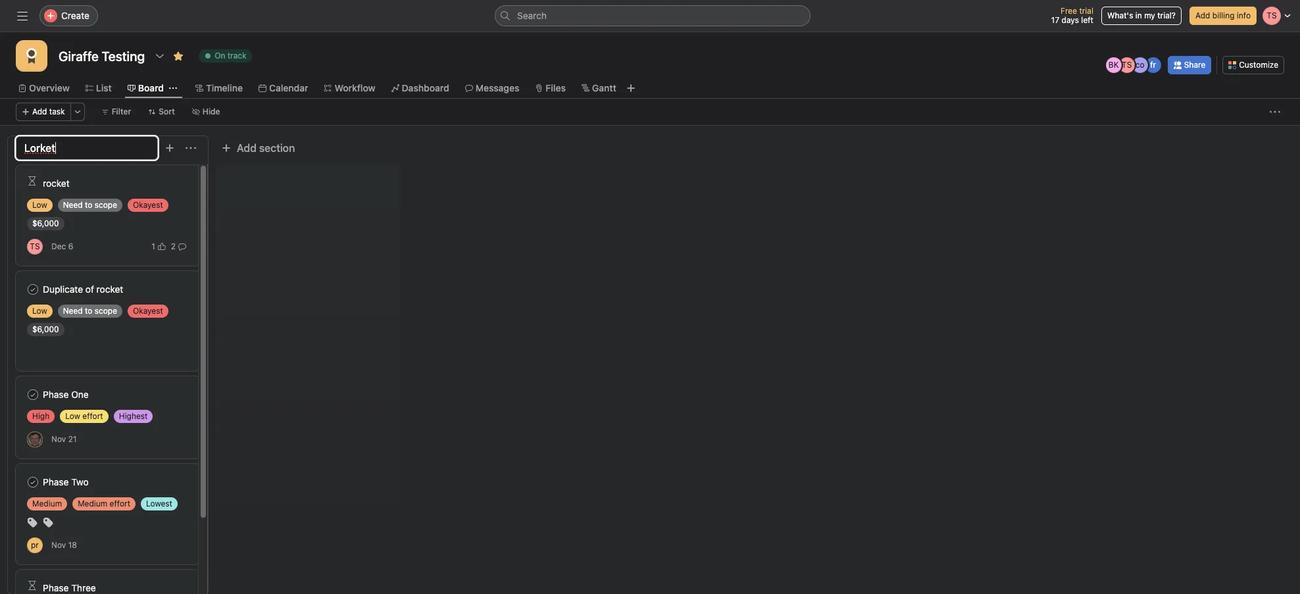 Task type: describe. For each thing, give the bounding box(es) containing it.
ja
[[31, 434, 39, 444]]

timeline link
[[195, 81, 243, 95]]

21
[[68, 434, 77, 444]]

18
[[68, 540, 77, 550]]

hide button
[[186, 103, 226, 121]]

add for add section
[[237, 142, 257, 154]]

create
[[61, 10, 89, 21]]

customize
[[1239, 60, 1279, 70]]

board
[[138, 82, 164, 93]]

nov 21 button
[[51, 434, 77, 444]]

pr button
[[27, 537, 43, 553]]

on track
[[215, 51, 246, 61]]

dec 6
[[51, 242, 73, 251]]

completed checkbox for phase two
[[25, 474, 41, 490]]

to for rocket
[[85, 200, 92, 210]]

free
[[1061, 6, 1077, 16]]

effort for phase one
[[82, 411, 103, 421]]

medium effort
[[78, 499, 130, 509]]

low for duplicate of rocket
[[32, 306, 47, 316]]

search button
[[495, 5, 811, 26]]

calendar
[[269, 82, 308, 93]]

messages link
[[465, 81, 519, 95]]

add task button
[[16, 103, 71, 121]]

highest
[[119, 411, 148, 421]]

trial?
[[1158, 11, 1176, 20]]

gantt
[[592, 82, 616, 93]]

to for duplicate of rocket
[[85, 306, 92, 316]]

completed checkbox for phase one
[[25, 387, 41, 403]]

medium for medium
[[32, 499, 62, 509]]

phase one
[[43, 389, 89, 400]]

phase two
[[43, 476, 89, 488]]

phase three
[[43, 582, 96, 594]]

gantt link
[[582, 81, 616, 95]]

filter button
[[95, 103, 137, 121]]

$6,000 for rocket
[[32, 218, 59, 228]]

files link
[[535, 81, 566, 95]]

lowest
[[146, 499, 172, 509]]

show options image
[[155, 51, 165, 61]]

share button
[[1168, 56, 1212, 74]]

low for rocket
[[32, 200, 47, 210]]

add for add task
[[32, 107, 47, 116]]

info
[[1237, 11, 1251, 20]]

nov for one
[[51, 434, 66, 444]]

on track button
[[193, 47, 258, 65]]

completed checkbox for duplicate of rocket
[[25, 282, 41, 297]]

phase for phase three
[[43, 582, 69, 594]]

days
[[1062, 15, 1079, 25]]

2 button
[[168, 240, 189, 253]]

filter
[[112, 107, 131, 116]]

free trial 17 days left
[[1051, 6, 1094, 25]]

completed image
[[25, 387, 41, 403]]

overview
[[29, 82, 70, 93]]

hide
[[203, 107, 220, 116]]

need to scope for rocket
[[63, 200, 117, 210]]

bk
[[1109, 60, 1119, 70]]

create button
[[39, 5, 98, 26]]

effort for phase two
[[110, 499, 130, 509]]

what's in my trial? button
[[1102, 7, 1182, 25]]

New section text field
[[16, 136, 158, 160]]

files
[[546, 82, 566, 93]]

more section actions image
[[186, 143, 196, 153]]

more actions image
[[1270, 107, 1281, 117]]

tab actions image
[[169, 84, 177, 92]]

trial
[[1079, 6, 1094, 16]]

dec 6 button
[[51, 242, 73, 251]]

phase for phase one
[[43, 389, 69, 400]]

board link
[[128, 81, 164, 95]]

of
[[85, 284, 94, 295]]

section
[[259, 142, 295, 154]]

billing
[[1213, 11, 1235, 20]]

nov for two
[[51, 540, 66, 550]]

overview link
[[18, 81, 70, 95]]

calendar link
[[259, 81, 308, 95]]

timeline
[[206, 82, 243, 93]]

workflow link
[[324, 81, 375, 95]]

dec
[[51, 242, 66, 251]]

0 horizontal spatial rocket
[[43, 178, 70, 189]]

add billing info button
[[1190, 7, 1257, 25]]



Task type: vqa. For each thing, say whether or not it's contained in the screenshot.
first to from the top
yes



Task type: locate. For each thing, give the bounding box(es) containing it.
1 completed image from the top
[[25, 282, 41, 297]]

low effort
[[65, 411, 103, 421]]

1 vertical spatial add
[[32, 107, 47, 116]]

medium down two
[[78, 499, 107, 509]]

nov 18 button
[[51, 540, 77, 550]]

1 vertical spatial completed checkbox
[[25, 387, 41, 403]]

add for add billing info
[[1196, 11, 1210, 20]]

completed image for phase
[[25, 474, 41, 490]]

share
[[1184, 60, 1206, 70]]

phase
[[43, 389, 69, 400], [43, 476, 69, 488], [43, 582, 69, 594]]

rocket
[[43, 178, 70, 189], [97, 284, 123, 295]]

nov left 18
[[51, 540, 66, 550]]

dashboard
[[402, 82, 449, 93]]

0 vertical spatial effort
[[82, 411, 103, 421]]

2 horizontal spatial add
[[1196, 11, 1210, 20]]

messages
[[476, 82, 519, 93]]

$6,000
[[32, 218, 59, 228], [32, 324, 59, 334]]

0 vertical spatial need to scope
[[63, 200, 117, 210]]

in
[[1136, 11, 1142, 20]]

okayest up 1
[[133, 200, 163, 210]]

0 vertical spatial completed image
[[25, 282, 41, 297]]

1 vertical spatial rocket
[[97, 284, 123, 295]]

1 vertical spatial completed image
[[25, 474, 41, 490]]

ts left dec
[[30, 241, 40, 251]]

ja button
[[27, 431, 43, 447]]

1 need to scope from the top
[[63, 200, 117, 210]]

low down phase one at the left of the page
[[65, 411, 80, 421]]

1 vertical spatial scope
[[95, 306, 117, 316]]

medium down phase two
[[32, 499, 62, 509]]

1 horizontal spatial effort
[[110, 499, 130, 509]]

1 okayest from the top
[[133, 200, 163, 210]]

to down of
[[85, 306, 92, 316]]

duplicate of rocket
[[43, 284, 123, 295]]

0 vertical spatial okayest
[[133, 200, 163, 210]]

2 vertical spatial add
[[237, 142, 257, 154]]

3 phase from the top
[[43, 582, 69, 594]]

phase right dependencies image
[[43, 582, 69, 594]]

1 vertical spatial okayest
[[133, 306, 163, 316]]

ribbon image
[[24, 48, 39, 64]]

completed checkbox left duplicate
[[25, 282, 41, 297]]

2 need to scope from the top
[[63, 306, 117, 316]]

to down new section text field on the top of the page
[[85, 200, 92, 210]]

phase right completed icon
[[43, 389, 69, 400]]

1
[[151, 241, 155, 251]]

list
[[96, 82, 112, 93]]

2 nov from the top
[[51, 540, 66, 550]]

what's
[[1107, 11, 1133, 20]]

1 vertical spatial need to scope
[[63, 306, 117, 316]]

$6,000 for duplicate of rocket
[[32, 324, 59, 334]]

add billing info
[[1196, 11, 1251, 20]]

list link
[[85, 81, 112, 95]]

0 horizontal spatial medium
[[32, 499, 62, 509]]

two
[[71, 476, 89, 488]]

effort
[[82, 411, 103, 421], [110, 499, 130, 509]]

add left section
[[237, 142, 257, 154]]

nov 21
[[51, 434, 77, 444]]

0 vertical spatial need
[[63, 200, 83, 210]]

completed checkbox up high at the left bottom of the page
[[25, 387, 41, 403]]

high
[[32, 411, 50, 421]]

okayest down 1
[[133, 306, 163, 316]]

1 vertical spatial to
[[85, 306, 92, 316]]

scope for duplicate of rocket
[[95, 306, 117, 316]]

nov left 21
[[51, 434, 66, 444]]

3 completed checkbox from the top
[[25, 474, 41, 490]]

0 horizontal spatial effort
[[82, 411, 103, 421]]

1 horizontal spatial medium
[[78, 499, 107, 509]]

pr
[[31, 540, 39, 550]]

add section button
[[216, 136, 300, 160]]

more actions image
[[73, 108, 81, 116]]

add left billing
[[1196, 11, 1210, 20]]

0 vertical spatial low
[[32, 200, 47, 210]]

1 vertical spatial ts
[[30, 241, 40, 251]]

left
[[1081, 15, 1094, 25]]

2 medium from the left
[[78, 499, 107, 509]]

scope for rocket
[[95, 200, 117, 210]]

okayest for duplicate of rocket
[[133, 306, 163, 316]]

Completed checkbox
[[25, 282, 41, 297], [25, 387, 41, 403], [25, 474, 41, 490]]

one
[[71, 389, 89, 400]]

1 to from the top
[[85, 200, 92, 210]]

add inside button
[[1196, 11, 1210, 20]]

need
[[63, 200, 83, 210], [63, 306, 83, 316]]

workflow
[[335, 82, 375, 93]]

ts inside button
[[30, 241, 40, 251]]

medium
[[32, 499, 62, 509], [78, 499, 107, 509]]

search
[[517, 10, 547, 21]]

need for rocket
[[63, 200, 83, 210]]

1 vertical spatial need
[[63, 306, 83, 316]]

1 horizontal spatial rocket
[[97, 284, 123, 295]]

2 vertical spatial completed checkbox
[[25, 474, 41, 490]]

2 scope from the top
[[95, 306, 117, 316]]

dependencies image
[[27, 580, 38, 591]]

rocket right dependencies icon
[[43, 178, 70, 189]]

what's in my trial?
[[1107, 11, 1176, 20]]

customize button
[[1223, 56, 1284, 74]]

effort down one
[[82, 411, 103, 421]]

1 horizontal spatial ts
[[1122, 60, 1132, 70]]

2 vertical spatial low
[[65, 411, 80, 421]]

ts button
[[27, 239, 43, 254]]

2 need from the top
[[63, 306, 83, 316]]

0 vertical spatial add
[[1196, 11, 1210, 20]]

2 vertical spatial phase
[[43, 582, 69, 594]]

1 medium from the left
[[32, 499, 62, 509]]

2 completed image from the top
[[25, 474, 41, 490]]

add left task
[[32, 107, 47, 116]]

phase for phase two
[[43, 476, 69, 488]]

completed image left phase two
[[25, 474, 41, 490]]

to
[[85, 200, 92, 210], [85, 306, 92, 316]]

phase left two
[[43, 476, 69, 488]]

0 vertical spatial scope
[[95, 200, 117, 210]]

ts
[[1122, 60, 1132, 70], [30, 241, 40, 251]]

1 vertical spatial $6,000
[[32, 324, 59, 334]]

my
[[1144, 11, 1155, 20]]

completed image
[[25, 282, 41, 297], [25, 474, 41, 490]]

okayest for rocket
[[133, 200, 163, 210]]

ts right bk
[[1122, 60, 1132, 70]]

okayest
[[133, 200, 163, 210], [133, 306, 163, 316]]

three
[[71, 582, 96, 594]]

fr
[[1150, 60, 1156, 70]]

2 to from the top
[[85, 306, 92, 316]]

1 phase from the top
[[43, 389, 69, 400]]

0 horizontal spatial add
[[32, 107, 47, 116]]

co
[[1136, 60, 1145, 70]]

1 completed checkbox from the top
[[25, 282, 41, 297]]

0 vertical spatial phase
[[43, 389, 69, 400]]

search list box
[[495, 5, 811, 26]]

2 completed checkbox from the top
[[25, 387, 41, 403]]

completed image left duplicate
[[25, 282, 41, 297]]

1 vertical spatial low
[[32, 306, 47, 316]]

0 vertical spatial ts
[[1122, 60, 1132, 70]]

1 vertical spatial effort
[[110, 499, 130, 509]]

need down duplicate
[[63, 306, 83, 316]]

need up 6
[[63, 200, 83, 210]]

add task image
[[165, 143, 175, 153]]

expand sidebar image
[[17, 11, 28, 21]]

task
[[49, 107, 65, 116]]

need to scope up 6
[[63, 200, 117, 210]]

17
[[1051, 15, 1060, 25]]

need for duplicate of rocket
[[63, 306, 83, 316]]

0 vertical spatial to
[[85, 200, 92, 210]]

0 vertical spatial completed checkbox
[[25, 282, 41, 297]]

nov 18
[[51, 540, 77, 550]]

0 horizontal spatial ts
[[30, 241, 40, 251]]

1 horizontal spatial add
[[237, 142, 257, 154]]

add task
[[32, 107, 65, 116]]

remove from starred image
[[173, 51, 184, 61]]

medium for medium effort
[[78, 499, 107, 509]]

0 vertical spatial $6,000
[[32, 218, 59, 228]]

completed image for duplicate
[[25, 282, 41, 297]]

scope
[[95, 200, 117, 210], [95, 306, 117, 316]]

2
[[171, 241, 176, 251]]

dashboard link
[[391, 81, 449, 95]]

1 need from the top
[[63, 200, 83, 210]]

sort
[[159, 107, 175, 116]]

track
[[228, 51, 246, 61]]

2 phase from the top
[[43, 476, 69, 488]]

add
[[1196, 11, 1210, 20], [32, 107, 47, 116], [237, 142, 257, 154]]

$6,000 up ts button on the top left
[[32, 218, 59, 228]]

low down duplicate
[[32, 306, 47, 316]]

1 vertical spatial nov
[[51, 540, 66, 550]]

2 $6,000 from the top
[[32, 324, 59, 334]]

low down dependencies icon
[[32, 200, 47, 210]]

add section
[[237, 142, 295, 154]]

on
[[215, 51, 225, 61]]

add tab image
[[626, 83, 636, 93]]

scope down new section text field on the top of the page
[[95, 200, 117, 210]]

duplicate
[[43, 284, 83, 295]]

2 okayest from the top
[[133, 306, 163, 316]]

6
[[68, 242, 73, 251]]

effort left lowest
[[110, 499, 130, 509]]

sort button
[[142, 103, 181, 121]]

rocket right of
[[97, 284, 123, 295]]

1 $6,000 from the top
[[32, 218, 59, 228]]

1 vertical spatial phase
[[43, 476, 69, 488]]

0 vertical spatial nov
[[51, 434, 66, 444]]

need to scope
[[63, 200, 117, 210], [63, 306, 117, 316]]

0 vertical spatial rocket
[[43, 178, 70, 189]]

completed checkbox left phase two
[[25, 474, 41, 490]]

None text field
[[55, 44, 148, 68]]

need to scope down of
[[63, 306, 117, 316]]

need to scope for duplicate of rocket
[[63, 306, 117, 316]]

1 button
[[149, 240, 168, 253]]

$6,000 down duplicate
[[32, 324, 59, 334]]

1 nov from the top
[[51, 434, 66, 444]]

1 scope from the top
[[95, 200, 117, 210]]

scope down duplicate of rocket
[[95, 306, 117, 316]]

dependencies image
[[27, 176, 38, 186]]



